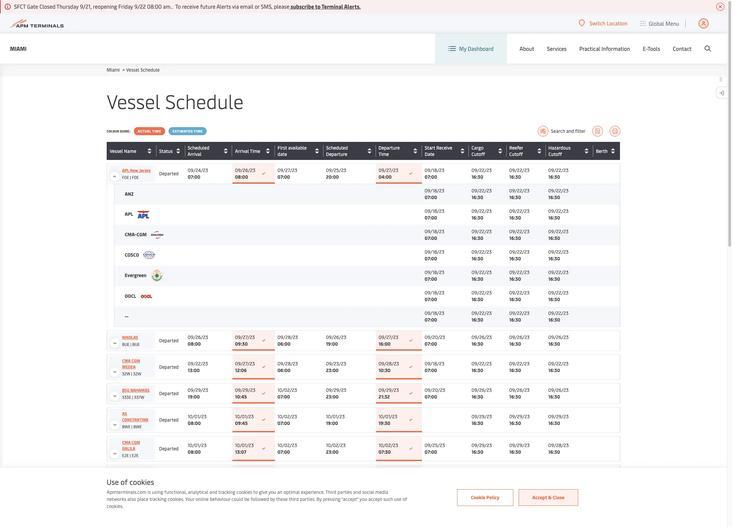 Task type: describe. For each thing, give the bounding box(es) containing it.
departed for 12:06
[[159, 364, 179, 370]]

cma-cgm
[[125, 231, 148, 238]]

arrival time for scheduled arrival button related to 1st 'berth' button from the left "reefer cutoff" button
[[235, 148, 260, 154]]

optimal
[[284, 489, 300, 495]]

departure time for 1st 'berth' button from the left "reefer cutoff" button's "departure time" button
[[379, 145, 400, 157]]

10:45
[[235, 394, 247, 400]]

09/18/23 07:00 for --
[[425, 310, 445, 323]]

switch location
[[590, 19, 628, 27]]

apmterminals.com
[[107, 489, 147, 495]]

departure time for "departure time" button related to "reefer cutoff" button for first 'berth' button from right
[[379, 145, 400, 157]]

practical
[[580, 45, 601, 52]]

09/18/23 07:00 for anz
[[425, 188, 445, 201]]

social
[[363, 489, 374, 495]]

scheduled departure button for 1st 'berth' button from the left "reefer cutoff" button's "departure time" button
[[326, 145, 375, 157]]

departure time button for "reefer cutoff" button for first 'berth' button from right
[[379, 145, 421, 157]]

evergreen image
[[151, 270, 163, 282]]

accept
[[533, 494, 548, 501]]

09/23/23
[[326, 361, 347, 367]]

reefer for 1st 'berth' button from the left "reefer cutoff" button
[[510, 145, 524, 151]]

close alert image
[[717, 3, 725, 11]]

09/28/23 16:30
[[549, 442, 569, 455]]

09/18/23 for cma-cgm
[[425, 228, 445, 235]]

09/20/23 for 09/29/23
[[425, 387, 446, 393]]

terminal
[[322, 3, 343, 10]]

1 09/18/23 07:00 from the top
[[425, 167, 445, 180]]

date for first available date button related to scheduled arrival button related to 1st 'berth' button from the left "reefer cutoff" button
[[278, 151, 287, 157]]

e-tools
[[644, 45, 661, 52]]

09/18/23 for evergreen
[[425, 269, 445, 276]]

nikolas bue | bue
[[122, 335, 140, 347]]

time for actual time
[[152, 129, 161, 134]]

sms,
[[261, 3, 273, 10]]

09/18/23 07:00 for cma-cgm
[[425, 228, 445, 241]]

9 09/18/23 from the top
[[425, 361, 445, 367]]

&
[[549, 494, 552, 501]]

behaviour
[[210, 496, 231, 502]]

first available date for scheduled arrival button corresponding to "reefer cutoff" button for first 'berth' button from right first available date button
[[278, 145, 307, 157]]

1 vertical spatial cookies.
[[107, 503, 124, 510]]

09/29/23 21:32
[[379, 387, 399, 400]]

2 berth button from the left
[[597, 146, 619, 156]]

08:00 for 10/01/23 09:45
[[188, 420, 201, 426]]

| inside cma cgm dalila e2e | e2e
[[130, 453, 131, 458]]

2 f0e from the left
[[132, 175, 139, 180]]

10/02/23 07:30
[[379, 442, 399, 455]]

09/18/23 for cosco
[[425, 249, 445, 255]]

vessel name for the 'vessel name' button for scheduled arrival button corresponding to "reefer cutoff" button for first 'berth' button from right
[[110, 148, 136, 154]]

2 bue from the left
[[132, 342, 140, 347]]

scheduled departure for first available date button related to scheduled arrival button related to 1st 'berth' button from the left "reefer cutoff" button
[[326, 145, 348, 157]]

these
[[276, 496, 288, 502]]

search and filter button
[[538, 126, 586, 137]]

hazardous cutoff button for first 'berth' button from right
[[549, 145, 592, 157]]

0 horizontal spatial schedule
[[141, 67, 160, 73]]

future
[[200, 3, 216, 10]]

cosco
[[125, 252, 140, 258]]

first available date button for scheduled arrival button corresponding to "reefer cutoff" button for first 'berth' button from right
[[278, 145, 322, 157]]

by
[[270, 496, 275, 502]]

10/02/23 07:00 for 10/01/23 09:45
[[278, 413, 297, 426]]

contact
[[674, 45, 692, 52]]

as constantina bwe | bwe
[[122, 411, 149, 430]]

practical information
[[580, 45, 631, 52]]

apl image
[[138, 211, 150, 219]]

13:07
[[235, 449, 247, 455]]

09/27/23 for 16:00
[[379, 334, 399, 340]]

start receive date for start receive date button for 1st 'berth' button from the left "reefer cutoff" button's "departure time" button
[[425, 145, 453, 157]]

available for scheduled arrival button corresponding to "reefer cutoff" button for first 'berth' button from right first available date button
[[288, 145, 307, 151]]

10:30
[[379, 367, 391, 374]]

berth for first 'berth' button from right
[[597, 148, 608, 154]]

thursday
[[57, 3, 79, 10]]

oocl image
[[141, 295, 153, 299]]

time for estimated time
[[194, 129, 203, 134]]

departed for 08:00
[[159, 170, 179, 177]]

cma for 10/01/23 08:00
[[122, 440, 131, 445]]

give
[[259, 489, 268, 495]]

06:00 for 09/27/23 12:06
[[278, 367, 291, 374]]

0 vertical spatial cookies.
[[168, 496, 184, 502]]

07:00 inside the 09/24/23 07:00
[[188, 174, 200, 180]]

| inside cma cgm otello fqw | fqw
[[132, 482, 133, 487]]

filter
[[576, 128, 586, 134]]

>
[[123, 67, 125, 73]]

1 - from the left
[[125, 313, 127, 320]]

1 vertical spatial of
[[403, 496, 407, 502]]

19:30
[[379, 420, 391, 426]]

apl for apl
[[125, 211, 134, 217]]

1 vertical spatial 09/26/23 08:00
[[188, 334, 208, 347]]

receive
[[182, 3, 199, 10]]

1 09/18/23 from the top
[[425, 167, 445, 173]]

16:00
[[379, 341, 391, 347]]

09/25/23 for 07:00
[[425, 442, 445, 449]]

evergreen
[[125, 272, 148, 278]]

2 10/05/23 from the left
[[379, 500, 399, 506]]

contact button
[[674, 33, 692, 64]]

be
[[245, 496, 250, 502]]

scheduled departure for scheduled arrival button corresponding to "reefer cutoff" button for first 'berth' button from right first available date button
[[326, 145, 348, 157]]

functional,
[[164, 489, 187, 495]]

first available date for first available date button related to scheduled arrival button related to 1st 'berth' button from the left "reefer cutoff" button
[[278, 145, 307, 157]]

arrival time button for first available date button related to scheduled arrival button related to 1st 'berth' button from the left "reefer cutoff" button
[[235, 146, 273, 156]]

third
[[289, 496, 299, 502]]

sfct gate closed thursday 9/21, reopening friday 9/22 08:00 am..  to receive future alerts via email or sms, please subscribe to terminal alerts.
[[14, 3, 361, 10]]

medea
[[122, 364, 136, 370]]

subscribe
[[291, 3, 314, 10]]

pressing
[[323, 496, 341, 502]]

13:00
[[188, 367, 200, 374]]

practical information button
[[580, 33, 631, 64]]

09/27/23 for 04:00
[[379, 167, 399, 173]]

search and filter
[[552, 128, 586, 134]]

close
[[553, 494, 565, 501]]

09/24/23
[[188, 167, 208, 173]]

reefer for "reefer cutoff" button for first 'berth' button from right
[[510, 145, 524, 151]]

0 horizontal spatial you
[[269, 489, 276, 495]]

09/18/23 07:00 for evergreen
[[425, 269, 445, 282]]

start receive date button for "departure time" button related to "reefer cutoff" button for first 'berth' button from right
[[425, 145, 468, 157]]

1 32w from the left
[[122, 371, 130, 377]]

10/01/23 19:30
[[379, 413, 398, 426]]

cosco image
[[143, 251, 155, 259]]

| inside "bsg bahamas 333e | 337w"
[[132, 395, 133, 400]]

1 horizontal spatial miami link
[[107, 67, 120, 73]]

07:30
[[379, 449, 391, 455]]

gironde
[[122, 503, 139, 509]]

as
[[122, 411, 127, 416]]

name for "reefer cutoff" button for first 'berth' button from right
[[124, 148, 136, 154]]

23:00 for 09/23/23 23:00
[[326, 367, 339, 374]]

also
[[128, 496, 136, 502]]

09/27/23 for 09:30
[[235, 334, 255, 340]]

using
[[152, 489, 163, 495]]

0 vertical spatial tracking
[[219, 489, 236, 495]]

global menu button
[[635, 13, 687, 33]]

actual
[[138, 129, 152, 134]]

departed for 13:07
[[159, 446, 179, 452]]

cma-
[[125, 231, 137, 238]]

status for the 'vessel name' button for scheduled arrival button corresponding to "reefer cutoff" button for first 'berth' button from right status button
[[159, 148, 173, 154]]

reefer cutoff for 1st 'berth' button from the left "reefer cutoff" button
[[510, 145, 524, 157]]

19:00 for 10/01/23 19:00
[[326, 420, 338, 426]]

arrival time for scheduled arrival button corresponding to "reefer cutoff" button for first 'berth' button from right
[[235, 148, 261, 154]]

0 horizontal spatial miami link
[[10, 44, 27, 53]]

is
[[148, 489, 151, 495]]

5 cutoff from the left
[[549, 151, 562, 157]]

09/28/23 06:00 for 09/27/23 12:06
[[278, 361, 298, 374]]

global
[[649, 20, 665, 27]]

10/01/23 09:45
[[235, 413, 254, 426]]

2 32w from the left
[[133, 371, 141, 377]]

19:00 for 09/29/23 19:00
[[188, 394, 200, 400]]

0 horizontal spatial tracking
[[150, 496, 167, 502]]

2 e2e from the left
[[132, 453, 139, 458]]

scheduled arrival button for 1st 'berth' button from the left "reefer cutoff" button
[[188, 145, 231, 157]]

09/24/23 07:00
[[188, 167, 208, 180]]

oocl
[[125, 293, 137, 299]]

status button for the 'vessel name' button associated with scheduled arrival button related to 1st 'berth' button from the left "reefer cutoff" button
[[159, 146, 184, 156]]

09/27/23 for 12:06
[[235, 361, 255, 367]]

cookie policy
[[471, 494, 500, 501]]

19:00 for 09/26/23 19:00
[[326, 341, 338, 347]]

09/27/23 09:30
[[235, 334, 255, 347]]

23:00 for 10/02/23 23:00
[[326, 449, 339, 455]]

bsg
[[122, 388, 130, 393]]

cargo for start receive date button for 1st 'berth' button from the left "reefer cutoff" button's "departure time" button cargo cutoff 'button'
[[472, 145, 484, 151]]

receive for start receive date button associated with "departure time" button related to "reefer cutoff" button for first 'berth' button from right
[[437, 145, 453, 151]]

departure time button for 1st 'berth' button from the left "reefer cutoff" button
[[379, 145, 421, 157]]

start for 1st 'berth' button from the left "reefer cutoff" button's "departure time" button
[[425, 145, 436, 151]]

cma cgm otello fqw | fqw
[[122, 469, 142, 487]]

09:45
[[235, 420, 248, 426]]

dalila
[[122, 446, 136, 451]]

your
[[185, 496, 195, 502]]

subscribe to terminal alerts. link
[[290, 3, 361, 10]]

10/02/23 07:00 for 09/29/23 10:45
[[278, 387, 297, 400]]

global menu
[[649, 20, 680, 27]]

information
[[602, 45, 631, 52]]

10/01/23 08:00 for 09:45
[[188, 413, 207, 426]]

sfct
[[14, 3, 26, 10]]

10/01/23 13:07
[[235, 442, 254, 455]]

cookie
[[471, 494, 486, 501]]

scheduled arrival for scheduled arrival button related to 1st 'berth' button from the left "reefer cutoff" button
[[188, 145, 210, 157]]

my dashboard button
[[449, 33, 494, 64]]

07:00 inside 09/27/23 07:00
[[278, 174, 290, 180]]

1 vertical spatial you
[[360, 496, 368, 502]]

start receive date button for 1st 'berth' button from the left "reefer cutoff" button's "departure time" button
[[425, 145, 468, 157]]

accept & close
[[533, 494, 565, 501]]

maersk gironde
[[122, 497, 139, 509]]

tools
[[648, 45, 661, 52]]

08:00 for 09/27/23 09:30
[[188, 341, 201, 347]]

inbound
[[159, 503, 177, 510]]

cma for 09/22/23 13:00
[[122, 358, 131, 364]]

receive for start receive date button for 1st 'berth' button from the left "reefer cutoff" button's "departure time" button
[[437, 145, 453, 151]]

0 horizontal spatial cookies
[[130, 477, 154, 487]]

cgm for cma-cgm
[[137, 231, 147, 238]]

vessel name button for scheduled arrival button related to 1st 'berth' button from the left "reefer cutoff" button
[[110, 146, 155, 156]]



Task type: locate. For each thing, give the bounding box(es) containing it.
9 09/18/23 07:00 from the top
[[425, 361, 445, 374]]

0 horizontal spatial cookies.
[[107, 503, 124, 510]]

start for "departure time" button related to "reefer cutoff" button for first 'berth' button from right
[[425, 145, 436, 151]]

accept & close button
[[519, 489, 579, 506]]

2 start from the left
[[425, 145, 436, 151]]

19:00 inside 09/29/23 19:00
[[188, 394, 200, 400]]

2 cargo from the left
[[472, 145, 484, 151]]

cma up medea
[[122, 358, 131, 364]]

2 vertical spatial cma
[[122, 469, 131, 474]]

to left "terminal" on the left of page
[[315, 3, 321, 10]]

1 horizontal spatial 32w
[[133, 371, 141, 377]]

0 vertical spatial cma
[[122, 358, 131, 364]]

estimated
[[173, 129, 193, 134]]

10/02/23 07:00 for 10/01/23 13:07
[[278, 442, 297, 455]]

1 vertical spatial schedule
[[165, 88, 244, 114]]

cutoff for 1st 'berth' button from the left "reefer cutoff" button
[[510, 151, 523, 157]]

| inside nikolas bue | bue
[[131, 342, 132, 347]]

0 vertical spatial 23:00
[[326, 367, 339, 374]]

1 vertical spatial 06:00
[[278, 367, 291, 374]]

cookies up is
[[130, 477, 154, 487]]

3 departed from the top
[[159, 364, 179, 370]]

1 06:00 from the top
[[278, 341, 291, 347]]

23:00 up 10/01/23 19:00
[[326, 394, 339, 400]]

my dashboard
[[460, 45, 494, 52]]

09/18/23 for oocl
[[425, 290, 445, 296]]

accept
[[369, 496, 383, 502]]

cutoff
[[472, 151, 485, 157], [472, 151, 486, 157], [510, 151, 523, 157], [510, 151, 523, 157], [549, 151, 562, 157], [549, 151, 563, 157]]

| inside as constantina bwe | bwe
[[132, 424, 133, 430]]

5 09/18/23 07:00 from the top
[[425, 249, 445, 262]]

vessel name button for scheduled arrival button corresponding to "reefer cutoff" button for first 'berth' button from right
[[110, 146, 155, 156]]

1 horizontal spatial to
[[315, 3, 321, 10]]

1 horizontal spatial cookies.
[[168, 496, 184, 502]]

9/21,
[[80, 3, 92, 10]]

cutoff for "reefer cutoff" button for first 'berth' button from right
[[510, 151, 523, 157]]

1 vertical spatial cma
[[122, 440, 131, 445]]

cgm up otello
[[132, 469, 140, 474]]

0 vertical spatial apl
[[122, 168, 129, 173]]

could
[[232, 496, 243, 502]]

0 vertical spatial 09/28/23 06:00
[[278, 334, 298, 347]]

1 vertical spatial 09/28/23 06:00
[[278, 361, 298, 374]]

1 status from the left
[[159, 148, 173, 154]]

bwe
[[122, 424, 131, 430], [134, 424, 142, 430]]

nikolas
[[122, 335, 138, 340]]

3 09/18/23 from the top
[[425, 208, 445, 214]]

arrival
[[235, 148, 249, 154], [235, 148, 249, 154], [188, 151, 202, 157], [188, 151, 202, 157]]

23:00 inside 09/23/23 23:00
[[326, 367, 339, 374]]

2 reefer cutoff button from the left
[[510, 145, 545, 157]]

berth
[[596, 148, 608, 154], [597, 148, 608, 154]]

cgm inside cma cgm medea 32w | 32w
[[132, 358, 140, 364]]

0 horizontal spatial fqw
[[122, 482, 131, 487]]

1 10/02/23 07:00 from the top
[[278, 387, 297, 400]]

1 fqw from the left
[[122, 482, 131, 487]]

hazardous for 1st 'berth' button from the left "reefer cutoff" button
[[549, 145, 571, 151]]

actual time
[[138, 129, 161, 134]]

10/02/23
[[278, 387, 297, 393], [278, 413, 297, 420], [278, 442, 297, 449], [326, 442, 346, 449], [379, 442, 399, 449], [188, 500, 208, 506], [326, 500, 346, 506]]

cgm inside cma cgm dalila e2e | e2e
[[132, 440, 140, 445]]

cookies. down the functional,
[[168, 496, 184, 502]]

1 horizontal spatial cookies
[[237, 489, 252, 495]]

1 f0e from the left
[[122, 175, 129, 180]]

time right actual
[[152, 129, 161, 134]]

departure
[[379, 145, 400, 151], [379, 145, 400, 151], [326, 151, 348, 157], [326, 151, 348, 157]]

first for scheduled arrival button corresponding to "reefer cutoff" button for first 'berth' button from right first available date button
[[278, 145, 287, 151]]

1 horizontal spatial 10/05/23
[[379, 500, 399, 506]]

you up by
[[269, 489, 276, 495]]

e2e
[[122, 453, 129, 458], [132, 453, 139, 458]]

09/27/23 07:00
[[278, 167, 298, 180]]

1 vertical spatial 09/20/23
[[425, 387, 446, 393]]

0 vertical spatial 10/01/23 08:00
[[188, 413, 207, 426]]

1 time from the left
[[152, 129, 161, 134]]

scheduled departure button for "departure time" button related to "reefer cutoff" button for first 'berth' button from right
[[326, 145, 375, 157]]

and inside search and filter button
[[567, 128, 575, 134]]

time
[[152, 129, 161, 134], [194, 129, 203, 134]]

parties.
[[300, 496, 316, 502]]

1 horizontal spatial bwe
[[134, 424, 142, 430]]

cgm up dalila on the left of page
[[132, 440, 140, 445]]

1 start receive date button from the left
[[425, 145, 468, 157]]

0 vertical spatial of
[[121, 477, 128, 487]]

09/25/23 07:00
[[425, 442, 445, 455]]

to left give at bottom
[[254, 489, 258, 495]]

1 vertical spatial miami link
[[107, 67, 120, 73]]

cma cgm image
[[151, 231, 163, 239]]

date for scheduled arrival button corresponding to "reefer cutoff" button for first 'berth' button from right first available date button
[[278, 151, 287, 157]]

09/28/23 06:00
[[278, 334, 298, 347], [278, 361, 298, 374]]

2 cutoff from the left
[[472, 151, 486, 157]]

1 horizontal spatial you
[[360, 496, 368, 502]]

first available date button
[[278, 145, 322, 157], [278, 145, 322, 157]]

departed for 10:45
[[159, 390, 179, 397]]

1 first from the left
[[278, 145, 287, 151]]

1 berth button from the left
[[596, 146, 619, 156]]

0 vertical spatial miami link
[[10, 44, 27, 53]]

| down constantina
[[132, 424, 133, 430]]

10/02/23 07:00
[[278, 387, 297, 400], [278, 413, 297, 426], [278, 442, 297, 455]]

19:00 up 10/02/23 23:00 at left
[[326, 420, 338, 426]]

1 departed from the top
[[159, 170, 179, 177]]

f0e
[[122, 175, 129, 180], [132, 175, 139, 180]]

1 09/20/23 07:00 from the top
[[425, 334, 446, 347]]

cutoff for cargo cutoff 'button' associated with start receive date button associated with "departure time" button related to "reefer cutoff" button for first 'berth' button from right
[[472, 151, 486, 157]]

0 horizontal spatial of
[[121, 477, 128, 487]]

1 scheduled departure from the left
[[326, 145, 348, 157]]

| down medea
[[131, 371, 132, 377]]

1 horizontal spatial e2e
[[132, 453, 139, 458]]

maersk gironde button
[[110, 497, 154, 516]]

f0e up anz
[[122, 175, 129, 180]]

cma inside cma cgm medea 32w | 32w
[[122, 358, 131, 364]]

1 vertical spatial tracking
[[150, 496, 167, 502]]

first
[[278, 145, 287, 151], [278, 145, 287, 151]]

berth for 1st 'berth' button from the left
[[596, 148, 608, 154]]

19:00 down 13:00
[[188, 394, 200, 400]]

apl inside apl new jersey f0e | f0e
[[122, 168, 129, 173]]

2 scheduled departure button from the left
[[326, 145, 375, 157]]

1 horizontal spatial 09/26/23 08:00
[[235, 167, 256, 180]]

first available date
[[278, 145, 307, 157], [278, 145, 307, 157]]

cgm for cma cgm dalila e2e | e2e
[[132, 440, 140, 445]]

1 horizontal spatial 09/25/23
[[425, 442, 445, 449]]

1 horizontal spatial fqw
[[133, 482, 142, 487]]

09/18/23 for apl
[[425, 208, 445, 214]]

1 date from the left
[[425, 151, 435, 157]]

0 horizontal spatial e2e
[[122, 453, 129, 458]]

09/18/23 for --
[[425, 310, 445, 316]]

to
[[175, 3, 181, 10]]

colour
[[107, 129, 119, 134]]

0 horizontal spatial to
[[254, 489, 258, 495]]

status
[[159, 148, 173, 154], [159, 148, 173, 154]]

0 vertical spatial 06:00
[[278, 341, 291, 347]]

tracking
[[219, 489, 236, 495], [150, 496, 167, 502]]

1 vertical spatial 23:00
[[326, 394, 339, 400]]

departed
[[159, 170, 179, 177], [159, 337, 179, 344], [159, 364, 179, 370], [159, 390, 179, 397], [159, 417, 179, 423], [159, 446, 179, 452]]

status button
[[159, 146, 184, 156], [159, 146, 184, 156]]

2 09/20/23 from the top
[[425, 387, 446, 393]]

23:00 inside 10/02/23 23:00
[[326, 449, 339, 455]]

networks
[[107, 496, 126, 502]]

1 departure time button from the left
[[379, 145, 421, 157]]

1 start from the left
[[425, 145, 436, 151]]

2 vertical spatial 23:00
[[326, 449, 339, 455]]

10/01/23 19:00
[[326, 413, 345, 426]]

1 reefer cutoff from the left
[[510, 145, 524, 157]]

0 horizontal spatial f0e
[[122, 175, 129, 180]]

status for status button for the 'vessel name' button associated with scheduled arrival button related to 1st 'berth' button from the left "reefer cutoff" button
[[159, 148, 173, 154]]

vessel name for the 'vessel name' button associated with scheduled arrival button related to 1st 'berth' button from the left "reefer cutoff" button
[[110, 148, 136, 154]]

0 vertical spatial to
[[315, 3, 321, 10]]

1 horizontal spatial schedule
[[165, 88, 244, 114]]

5 09/18/23 from the top
[[425, 249, 445, 255]]

0 horizontal spatial bue
[[122, 342, 130, 347]]

1 hazardous cutoff from the left
[[549, 145, 571, 157]]

1 09/28/23 06:00 from the top
[[278, 334, 298, 347]]

06:00 for 09/27/23 09:30
[[278, 341, 291, 347]]

09/29/23 10:45
[[235, 387, 256, 400]]

2 06:00 from the top
[[278, 367, 291, 374]]

miami
[[10, 45, 27, 52], [107, 67, 120, 73]]

0 vertical spatial 09/20/23
[[425, 334, 446, 340]]

f0e down new
[[132, 175, 139, 180]]

23:00 down 09/23/23
[[326, 367, 339, 374]]

arrival time button for scheduled arrival button corresponding to "reefer cutoff" button for first 'berth' button from right first available date button
[[235, 146, 274, 156]]

cma up otello
[[122, 469, 131, 474]]

2 fqw from the left
[[133, 482, 142, 487]]

07:00 inside '09/25/23 07:00'
[[425, 449, 438, 455]]

1 vertical spatial miami
[[107, 67, 120, 73]]

09/22/23 13:00
[[188, 361, 208, 374]]

0 vertical spatial schedule
[[141, 67, 160, 73]]

| down otello
[[132, 482, 133, 487]]

"accept"
[[342, 496, 359, 502]]

09/27/23 for 07:00
[[278, 167, 298, 173]]

06:00
[[278, 341, 291, 347], [278, 367, 291, 374]]

1 bue from the left
[[122, 342, 130, 347]]

bue
[[122, 342, 130, 347], [132, 342, 140, 347]]

1 horizontal spatial of
[[403, 496, 407, 502]]

8 09/18/23 07:00 from the top
[[425, 310, 445, 323]]

10/05/23
[[235, 500, 255, 506], [379, 500, 399, 506]]

09/18/23 07:00 for cosco
[[425, 249, 445, 262]]

8 09/18/23 from the top
[[425, 310, 445, 316]]

status button for the 'vessel name' button for scheduled arrival button corresponding to "reefer cutoff" button for first 'berth' button from right
[[159, 146, 184, 156]]

1 vertical spatial 09/25/23
[[425, 442, 445, 449]]

and left the filter
[[567, 128, 575, 134]]

0 vertical spatial miami
[[10, 45, 27, 52]]

09/27/23 16:00
[[379, 334, 399, 347]]

0 vertical spatial cookies
[[130, 477, 154, 487]]

cargo
[[472, 145, 484, 151], [472, 145, 484, 151]]

19:00 inside 09/26/23 19:00
[[326, 341, 338, 347]]

1 vertical spatial 10/02/23 07:00
[[278, 413, 297, 426]]

2 vertical spatial 19:00
[[326, 420, 338, 426]]

cma inside cma cgm dalila e2e | e2e
[[122, 440, 131, 445]]

09/28/23 06:00 for 09/27/23 09:30
[[278, 334, 298, 347]]

0 vertical spatial 10/02/23 07:00
[[278, 387, 297, 400]]

hazardous cutoff button
[[549, 145, 592, 157], [549, 145, 592, 157]]

| down new
[[130, 175, 131, 180]]

0 horizontal spatial 10/05/23
[[235, 500, 255, 506]]

scheduled
[[188, 145, 210, 151], [188, 145, 210, 151], [326, 145, 348, 151], [326, 145, 348, 151]]

0 horizontal spatial bwe
[[122, 424, 131, 430]]

apl for apl new jersey f0e | f0e
[[122, 168, 129, 173]]

2 10/01/23 08:00 from the top
[[188, 442, 207, 455]]

2 status from the left
[[159, 148, 173, 154]]

2 - from the left
[[127, 313, 129, 320]]

0 vertical spatial 09/26/23 08:00
[[235, 167, 256, 180]]

cgm inside cma cgm otello fqw | fqw
[[132, 469, 140, 474]]

0 vertical spatial 09/20/23 07:00
[[425, 334, 446, 347]]

policy
[[487, 494, 500, 501]]

1 e2e from the left
[[122, 453, 129, 458]]

you down social
[[360, 496, 368, 502]]

19:00 up 09/23/23
[[326, 341, 338, 347]]

2 09/18/23 from the top
[[425, 188, 445, 194]]

scheduled arrival button for "reefer cutoff" button for first 'berth' button from right
[[188, 145, 231, 157]]

1 date from the left
[[278, 151, 287, 157]]

2 status button from the left
[[159, 146, 184, 156]]

| down dalila on the left of page
[[130, 453, 131, 458]]

23:00 for 09/29/23 23:00
[[326, 394, 339, 400]]

fqw
[[122, 482, 131, 487], [133, 482, 142, 487]]

cgm left the cma cgm icon
[[137, 231, 147, 238]]

date for start receive date button associated with "departure time" button related to "reefer cutoff" button for first 'berth' button from right
[[425, 151, 435, 157]]

3 cma from the top
[[122, 469, 131, 474]]

09/20/23 for 09/27/23
[[425, 334, 446, 340]]

apl left apl icon
[[125, 211, 134, 217]]

of up apmterminals.com
[[121, 477, 128, 487]]

reefer cutoff button for 1st 'berth' button from the left
[[510, 145, 545, 157]]

09/23/23 23:00
[[326, 361, 347, 374]]

2 09/28/23 06:00 from the top
[[278, 361, 298, 374]]

1 horizontal spatial bue
[[132, 342, 140, 347]]

09/26/23 08:00
[[235, 167, 256, 180], [188, 334, 208, 347]]

1 23:00 from the top
[[326, 367, 339, 374]]

name for 1st 'berth' button from the left "reefer cutoff" button
[[124, 148, 136, 154]]

services button
[[548, 33, 567, 64]]

reefer cutoff button for first 'berth' button from right
[[510, 145, 545, 157]]

1 horizontal spatial miami
[[107, 67, 120, 73]]

departed for 09:30
[[159, 337, 179, 344]]

cargo cutoff button for start receive date button associated with "departure time" button related to "reefer cutoff" button for first 'berth' button from right
[[472, 145, 506, 157]]

0 vertical spatial you
[[269, 489, 276, 495]]

of right "use"
[[403, 496, 407, 502]]

0 vertical spatial 09/25/23
[[326, 167, 347, 173]]

0 horizontal spatial time
[[152, 129, 161, 134]]

4 departed from the top
[[159, 390, 179, 397]]

09/18/23 07:00 for apl
[[425, 208, 445, 221]]

cookies up be
[[237, 489, 252, 495]]

cookies. down networks
[[107, 503, 124, 510]]

date
[[425, 151, 435, 157], [425, 151, 435, 157]]

0 horizontal spatial miami
[[10, 45, 27, 52]]

6 09/18/23 from the top
[[425, 269, 445, 276]]

0 horizontal spatial and
[[210, 489, 218, 495]]

start receive date
[[425, 145, 453, 157], [425, 145, 453, 157]]

3 23:00 from the top
[[326, 449, 339, 455]]

third
[[326, 489, 337, 495]]

available for first available date button related to scheduled arrival button related to 1st 'berth' button from the left "reefer cutoff" button
[[288, 145, 307, 151]]

2 first available date button from the left
[[278, 145, 322, 157]]

16:30 inside 09/28/23 16:30
[[549, 449, 561, 455]]

1 09/20/23 from the top
[[425, 334, 446, 340]]

cutoff for start receive date button for 1st 'berth' button from the left "reefer cutoff" button's "departure time" button cargo cutoff 'button'
[[472, 151, 485, 157]]

09/25/23 for 20:00
[[326, 167, 347, 173]]

e-tools button
[[644, 33, 661, 64]]

09/22/23
[[472, 167, 492, 173], [510, 167, 530, 173], [549, 167, 569, 173], [472, 188, 492, 194], [510, 188, 530, 194], [549, 188, 569, 194], [472, 208, 492, 214], [510, 208, 530, 214], [549, 208, 569, 214], [472, 228, 492, 235], [510, 228, 530, 235], [549, 228, 569, 235], [472, 249, 492, 255], [510, 249, 530, 255], [549, 249, 569, 255], [472, 269, 492, 276], [510, 269, 530, 276], [549, 269, 569, 276], [472, 290, 492, 296], [510, 290, 530, 296], [549, 290, 569, 296], [472, 310, 492, 316], [510, 310, 530, 316], [549, 310, 569, 316], [188, 361, 208, 367], [472, 361, 492, 367], [510, 361, 530, 367], [549, 361, 569, 367]]

1 horizontal spatial f0e
[[132, 175, 139, 180]]

2 cargo cutoff button from the left
[[472, 145, 506, 157]]

2 start receive date from the left
[[425, 145, 453, 157]]

use
[[395, 496, 402, 502]]

miami for miami
[[10, 45, 27, 52]]

23:00 inside 09/29/23 23:00
[[326, 394, 339, 400]]

cma up dalila on the left of page
[[122, 440, 131, 445]]

colour guide:
[[107, 129, 130, 134]]

2 reefer cutoff from the left
[[510, 145, 524, 157]]

cgm up medea
[[132, 358, 140, 364]]

maersk
[[122, 497, 138, 503]]

hazardous cutoff for hazardous cutoff button related to first 'berth' button from right
[[549, 145, 571, 157]]

23:00
[[326, 367, 339, 374], [326, 394, 339, 400], [326, 449, 339, 455]]

| right 333e
[[132, 395, 133, 400]]

and up "accept"
[[354, 489, 361, 495]]

09/18/23 07:00 for oocl
[[425, 290, 445, 303]]

cma
[[122, 358, 131, 364], [122, 440, 131, 445], [122, 469, 131, 474]]

time right "estimated"
[[194, 129, 203, 134]]

2 10/02/23 07:00 from the top
[[278, 413, 297, 426]]

1 10/05/23 from the left
[[235, 500, 255, 506]]

2 arrival time button from the left
[[235, 146, 274, 156]]

09/29/23
[[188, 387, 208, 393], [235, 387, 256, 393], [326, 387, 347, 393], [379, 387, 399, 393], [472, 413, 492, 420], [510, 413, 530, 420], [549, 413, 569, 420], [472, 442, 492, 449], [510, 442, 530, 449], [472, 500, 492, 506], [510, 500, 530, 506], [549, 500, 569, 506]]

2 bwe from the left
[[134, 424, 142, 430]]

vessel schedule
[[107, 88, 244, 114]]

1 cargo cutoff button from the left
[[472, 145, 505, 157]]

hazardous
[[549, 145, 571, 151], [549, 145, 571, 151]]

apl left new
[[122, 168, 129, 173]]

date for start receive date button for 1st 'berth' button from the left "reefer cutoff" button's "departure time" button
[[425, 151, 435, 157]]

cargo for cargo cutoff 'button' associated with start receive date button associated with "departure time" button related to "reefer cutoff" button for first 'berth' button from right
[[472, 145, 484, 151]]

2 time from the left
[[194, 129, 203, 134]]

to
[[315, 3, 321, 10], [254, 489, 258, 495]]

7 09/18/23 07:00 from the top
[[425, 290, 445, 303]]

0 horizontal spatial 09/26/23 08:00
[[188, 334, 208, 347]]

1 hazardous from the left
[[549, 145, 571, 151]]

tracking down using
[[150, 496, 167, 502]]

23:00 down 10/01/23 19:00
[[326, 449, 339, 455]]

1 horizontal spatial time
[[194, 129, 203, 134]]

1 cargo from the left
[[472, 145, 484, 151]]

1 cma from the top
[[122, 358, 131, 364]]

10/02/23 23:00
[[326, 442, 346, 455]]

scheduled arrival for scheduled arrival button corresponding to "reefer cutoff" button for first 'berth' button from right
[[188, 145, 210, 157]]

19:00 inside 10/01/23 19:00
[[326, 420, 338, 426]]

09/26/23 16:30
[[472, 334, 492, 347], [510, 334, 530, 347], [549, 334, 569, 347], [472, 387, 492, 400], [510, 387, 530, 400], [549, 387, 569, 400]]

0 vertical spatial 19:00
[[326, 341, 338, 347]]

1 hazardous cutoff button from the left
[[549, 145, 592, 157]]

09/20/23 07:00 for 09/27/23
[[425, 334, 446, 347]]

2 cma from the top
[[122, 440, 131, 445]]

0 horizontal spatial 09/25/23
[[326, 167, 347, 173]]

1 10/01/23 08:00 from the top
[[188, 413, 207, 426]]

09/18/23 for anz
[[425, 188, 445, 194]]

1 horizontal spatial tracking
[[219, 489, 236, 495]]

and up behaviour
[[210, 489, 218, 495]]

menu
[[666, 20, 680, 27]]

6 departed from the top
[[159, 446, 179, 452]]

2 arrival time from the left
[[235, 148, 261, 154]]

departure time
[[379, 145, 400, 157], [379, 145, 400, 157]]

about button
[[520, 33, 535, 64]]

miami for miami > vessel schedule
[[107, 67, 120, 73]]

2 hazardous cutoff button from the left
[[549, 145, 592, 157]]

1 cutoff from the left
[[472, 151, 485, 157]]

2 first available date from the left
[[278, 145, 307, 157]]

1 berth from the left
[[596, 148, 608, 154]]

1 bwe from the left
[[122, 424, 131, 430]]

hazardous cutoff for hazardous cutoff button corresponding to 1st 'berth' button from the left
[[549, 145, 571, 157]]

6 cutoff from the left
[[549, 151, 563, 157]]

e-
[[644, 45, 648, 52]]

2 09/20/23 07:00 from the top
[[425, 387, 446, 400]]

2 23:00 from the top
[[326, 394, 339, 400]]

0 horizontal spatial 32w
[[122, 371, 130, 377]]

10/01/23 08:00 for 13:07
[[188, 442, 207, 455]]

| inside cma cgm medea 32w | 32w
[[131, 371, 132, 377]]

2 first from the left
[[278, 145, 287, 151]]

cma inside cma cgm otello fqw | fqw
[[122, 469, 131, 474]]

receive
[[437, 145, 453, 151], [437, 145, 453, 151]]

1 departure time from the left
[[379, 145, 400, 157]]

reefer cutoff for "reefer cutoff" button for first 'berth' button from right
[[510, 145, 524, 157]]

cgm for cma cgm otello fqw | fqw
[[132, 469, 140, 474]]

1 horizontal spatial and
[[354, 489, 361, 495]]

3 cutoff from the left
[[510, 151, 523, 157]]

please
[[274, 3, 290, 10]]

bsg bahamas 333e | 337w
[[122, 388, 150, 400]]

available
[[288, 145, 307, 151], [288, 145, 307, 151]]

| down nikolas
[[131, 342, 132, 347]]

first for first available date button related to scheduled arrival button related to 1st 'berth' button from the left "reefer cutoff" button
[[278, 145, 287, 151]]

1 vertical spatial 19:00
[[188, 394, 200, 400]]

you
[[269, 489, 276, 495], [360, 496, 368, 502]]

1 vertical spatial cookies
[[237, 489, 252, 495]]

departed for 09:45
[[159, 417, 179, 423]]

vessel name
[[110, 148, 136, 154], [110, 148, 136, 154]]

1 arrival time from the left
[[235, 148, 260, 154]]

1 arrival time button from the left
[[235, 146, 273, 156]]

tracking up behaviour
[[219, 489, 236, 495]]

337w
[[134, 395, 144, 400]]

09/27/23 12:06
[[235, 361, 255, 374]]

1 vertical spatial 09/20/23 07:00
[[425, 387, 446, 400]]

6 09/18/23 07:00 from the top
[[425, 269, 445, 282]]

1 status button from the left
[[159, 146, 184, 156]]

3 10/02/23 07:00 from the top
[[278, 442, 297, 455]]

1 vertical spatial apl
[[125, 211, 134, 217]]

4 09/18/23 from the top
[[425, 228, 445, 235]]

1 vertical spatial 10/01/23 08:00
[[188, 442, 207, 455]]

333e
[[122, 395, 131, 400]]

1 first available date from the left
[[278, 145, 307, 157]]

08:00 for 10/01/23 13:07
[[188, 449, 201, 455]]

2 scheduled departure from the left
[[326, 145, 348, 157]]

09/20/23 07:00 for 09/29/23
[[425, 387, 446, 400]]

2 horizontal spatial and
[[567, 128, 575, 134]]

2 vertical spatial 10/02/23 07:00
[[278, 442, 297, 455]]

1 vertical spatial to
[[254, 489, 258, 495]]

| inside apl new jersey f0e | f0e
[[130, 175, 131, 180]]

about
[[520, 45, 535, 52]]

to inside the use of cookies apmterminals.com is using functional, analytical and tracking cookies to give you an optimal experience. third parties and social media networks also place tracking cookies. your online behaviour could be followed by these third parties. by pressing "accept" you accept such use of cookies.
[[254, 489, 258, 495]]

1 scheduled departure button from the left
[[326, 145, 375, 157]]

start receive date for start receive date button associated with "departure time" button related to "reefer cutoff" button for first 'berth' button from right
[[425, 145, 453, 157]]

search
[[552, 128, 566, 134]]

2 09/18/23 07:00 from the top
[[425, 188, 445, 201]]

09/20/23 07:00
[[425, 334, 446, 347], [425, 387, 446, 400]]

hazardous cutoff button for 1st 'berth' button from the left
[[549, 145, 592, 157]]



Task type: vqa. For each thing, say whether or not it's contained in the screenshot.


